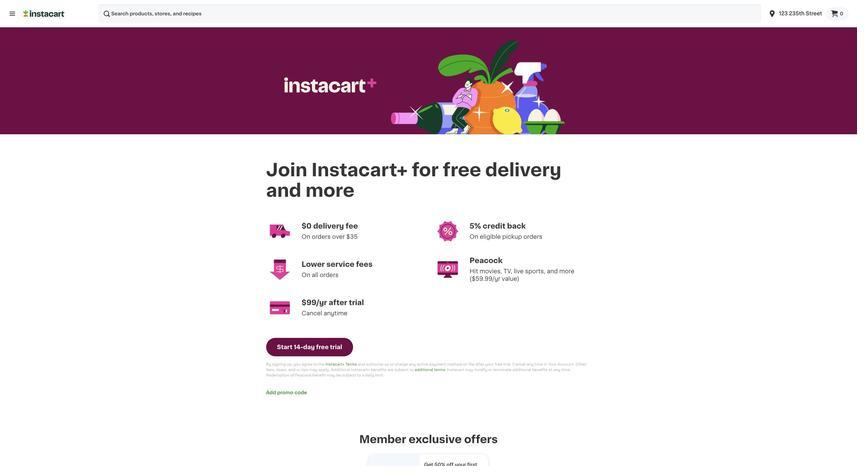 Task type: locate. For each thing, give the bounding box(es) containing it.
1 horizontal spatial or
[[489, 369, 492, 372]]

may left be
[[327, 374, 335, 378]]

subject down additional
[[342, 374, 356, 378]]

1 horizontal spatial additional
[[513, 369, 531, 372]]

after inside and authorize us to charge any active payment method on file after your free trial. cancel any time in your account. other fees, taxes, and or tips may apply. additional instacart+ benefits are subject to
[[476, 363, 485, 367]]

1 horizontal spatial subject
[[395, 369, 409, 372]]

$35
[[346, 234, 358, 240]]

or down you
[[297, 369, 300, 372]]

1 or from the left
[[297, 369, 300, 372]]

free inside join instacart+ for free delivery and more
[[443, 162, 481, 179]]

1 vertical spatial cancel
[[513, 363, 526, 367]]

peacock down 'tips'
[[295, 374, 312, 378]]

1 vertical spatial trial
[[330, 345, 342, 350]]

your
[[549, 363, 557, 367]]

start 14-day free trial button
[[266, 338, 353, 357]]

eligible
[[480, 234, 501, 240]]

1 horizontal spatial after
[[476, 363, 485, 367]]

member exclusive offers
[[359, 435, 498, 445]]

may inside the redemption of peacock benefit may be subject to a daily limit.
[[327, 374, 335, 378]]

add
[[266, 391, 276, 396]]

0 vertical spatial delivery
[[485, 162, 562, 179]]

0 horizontal spatial trial
[[330, 345, 342, 350]]

and inside join instacart+ for free delivery and more
[[266, 182, 301, 200]]

subject inside the redemption of peacock benefit may be subject to a daily limit.
[[342, 374, 356, 378]]

may for redemption of peacock benefit may be subject to a daily limit.
[[327, 374, 335, 378]]

and right "terms"
[[358, 363, 365, 367]]

delivery
[[485, 162, 562, 179], [313, 223, 344, 230]]

0 vertical spatial more
[[306, 182, 355, 200]]

or
[[297, 369, 300, 372], [489, 369, 492, 372]]

0 horizontal spatial free
[[316, 345, 329, 350]]

delivery inside join instacart+ for free delivery and more
[[485, 162, 562, 179]]

0 horizontal spatial additional
[[415, 369, 433, 372]]

payment
[[429, 363, 446, 367]]

day
[[303, 345, 315, 350]]

hit
[[470, 269, 478, 274]]

to left a
[[357, 374, 361, 378]]

($59.99/yr
[[470, 276, 501, 282]]

more
[[306, 182, 355, 200], [560, 269, 575, 274]]

and up of
[[288, 369, 296, 372]]

benefits down time
[[532, 369, 548, 372]]

tips
[[301, 369, 308, 372]]

cancel right 'trial.'
[[513, 363, 526, 367]]

may down file
[[465, 369, 473, 372]]

orders down the $0 delivery fee
[[312, 234, 331, 240]]

any
[[409, 363, 416, 367], [527, 363, 534, 367], [554, 369, 561, 372]]

235th
[[789, 11, 805, 16]]

on orders over $35
[[302, 234, 358, 240]]

all
[[312, 273, 318, 278]]

terms
[[434, 369, 445, 372]]

peacock up movies,
[[470, 257, 503, 264]]

may
[[309, 369, 318, 372], [465, 369, 473, 372], [327, 374, 335, 378]]

trial inside button
[[330, 345, 342, 350]]

0 vertical spatial instacart+
[[312, 162, 408, 179]]

and
[[266, 182, 301, 200], [547, 269, 558, 274], [358, 363, 365, 367], [288, 369, 296, 372]]

2 horizontal spatial free
[[495, 363, 503, 367]]

benefits inside and authorize us to charge any active payment method on file after your free trial. cancel any time in your account. other fees, taxes, and or tips may apply. additional instacart+ benefits are subject to
[[371, 369, 387, 372]]

fees,
[[266, 369, 275, 372]]

more inside hit movies, tv, live sports, and more ($59.99/yr value)
[[560, 269, 575, 274]]

0 vertical spatial subject
[[395, 369, 409, 372]]

peacock
[[470, 257, 503, 264], [295, 374, 312, 378]]

1 horizontal spatial may
[[327, 374, 335, 378]]

redemption of peacock benefit may be subject to a daily limit.
[[266, 369, 572, 378]]

lower
[[302, 261, 325, 268]]

0 vertical spatial cancel
[[302, 311, 322, 316]]

1 horizontal spatial benefits
[[532, 369, 548, 372]]

1 horizontal spatial free
[[443, 162, 481, 179]]

orders
[[312, 234, 331, 240], [524, 234, 543, 240], [320, 273, 339, 278]]

1 horizontal spatial peacock
[[470, 257, 503, 264]]

0 horizontal spatial after
[[329, 299, 347, 307]]

on for lower service fees
[[302, 273, 310, 278]]

may down by signing up, you agree to the instacart+ terms
[[309, 369, 318, 372]]

0 horizontal spatial delivery
[[313, 223, 344, 230]]

1 vertical spatial after
[[476, 363, 485, 367]]

method
[[447, 363, 462, 367]]

2 horizontal spatial may
[[465, 369, 473, 372]]

0 vertical spatial free
[[443, 162, 481, 179]]

2 horizontal spatial any
[[554, 369, 561, 372]]

more inside join instacart+ for free delivery and more
[[306, 182, 355, 200]]

after up anytime
[[329, 299, 347, 307]]

0 vertical spatial trial
[[349, 299, 364, 307]]

subject down charge on the bottom left of the page
[[395, 369, 409, 372]]

join instacart+ for free delivery and more
[[266, 162, 566, 200]]

None search field
[[99, 4, 762, 23]]

instacart plus image
[[284, 77, 377, 93]]

start
[[277, 345, 293, 350]]

after
[[329, 299, 347, 307], [476, 363, 485, 367]]

more for join instacart+ for free delivery and more
[[306, 182, 355, 200]]

1 vertical spatial delivery
[[313, 223, 344, 230]]

additional down active
[[415, 369, 433, 372]]

member
[[359, 435, 406, 445]]

exclusive
[[409, 435, 462, 445]]

2 vertical spatial free
[[495, 363, 503, 367]]

any left active
[[409, 363, 416, 367]]

0 horizontal spatial peacock
[[295, 374, 312, 378]]

additional right terminate
[[513, 369, 531, 372]]

after up the modify
[[476, 363, 485, 367]]

0 horizontal spatial subject
[[342, 374, 356, 378]]

1 vertical spatial peacock
[[295, 374, 312, 378]]

5% credit back
[[470, 223, 526, 230]]

code
[[295, 391, 307, 396]]

and right sports,
[[547, 269, 558, 274]]

1 horizontal spatial cancel
[[513, 363, 526, 367]]

any right at
[[554, 369, 561, 372]]

on for 5% credit back
[[470, 234, 478, 240]]

0 horizontal spatial may
[[309, 369, 318, 372]]

free
[[443, 162, 481, 179], [316, 345, 329, 350], [495, 363, 503, 367]]

and down join
[[266, 182, 301, 200]]

benefits up limit.
[[371, 369, 387, 372]]

on left the all
[[302, 273, 310, 278]]

are
[[388, 369, 394, 372]]

5%
[[470, 223, 481, 230]]

additional terms . instacart may modify or terminate additional benefits at any time.
[[415, 369, 571, 372]]

a
[[362, 374, 364, 378]]

1 benefits from the left
[[371, 369, 387, 372]]

trial
[[349, 299, 364, 307], [330, 345, 342, 350]]

1 horizontal spatial delivery
[[485, 162, 562, 179]]

0 horizontal spatial more
[[306, 182, 355, 200]]

2 vertical spatial instacart+
[[351, 369, 370, 372]]

up,
[[287, 363, 293, 367]]

1 vertical spatial subject
[[342, 374, 356, 378]]

free for trial
[[316, 345, 329, 350]]

subject
[[395, 369, 409, 372], [342, 374, 356, 378]]

0 horizontal spatial or
[[297, 369, 300, 372]]

be
[[336, 374, 341, 378]]

0 horizontal spatial benefits
[[371, 369, 387, 372]]

by
[[266, 363, 271, 367]]

redemption
[[266, 374, 290, 378]]

1 horizontal spatial more
[[560, 269, 575, 274]]

subject inside and authorize us to charge any active payment method on file after your free trial. cancel any time in your account. other fees, taxes, and or tips may apply. additional instacart+ benefits are subject to
[[395, 369, 409, 372]]

2 benefits from the left
[[532, 369, 548, 372]]

0 horizontal spatial cancel
[[302, 311, 322, 316]]

on down the 5%
[[470, 234, 478, 240]]

orders down back
[[524, 234, 543, 240]]

trial.
[[504, 363, 512, 367]]

or down your
[[489, 369, 492, 372]]

cancel down $99/yr
[[302, 311, 322, 316]]

add promo code button
[[266, 390, 307, 397]]

over
[[332, 234, 345, 240]]

2 additional from the left
[[513, 369, 531, 372]]

sports,
[[525, 269, 546, 274]]

$99/yr
[[302, 299, 327, 307]]

on down $0
[[302, 234, 310, 240]]

on all orders
[[302, 273, 339, 278]]

1 vertical spatial free
[[316, 345, 329, 350]]

benefits
[[371, 369, 387, 372], [532, 369, 548, 372]]

any left time
[[527, 363, 534, 367]]

2 or from the left
[[489, 369, 492, 372]]

1 vertical spatial more
[[560, 269, 575, 274]]

free inside start 14-day free trial button
[[316, 345, 329, 350]]

to
[[313, 363, 317, 367], [390, 363, 394, 367], [410, 369, 414, 372], [357, 374, 361, 378]]

on
[[302, 234, 310, 240], [470, 234, 478, 240], [302, 273, 310, 278]]

lower service fees
[[302, 261, 373, 268]]

and authorize us to charge any active payment method on file after your free trial. cancel any time in your account. other fees, taxes, and or tips may apply. additional instacart+ benefits are subject to
[[266, 363, 588, 372]]

0 button
[[827, 7, 849, 21]]

free inside and authorize us to charge any active payment method on file after your free trial. cancel any time in your account. other fees, taxes, and or tips may apply. additional instacart+ benefits are subject to
[[495, 363, 503, 367]]

pickup
[[502, 234, 522, 240]]



Task type: describe. For each thing, give the bounding box(es) containing it.
in
[[544, 363, 548, 367]]

0 horizontal spatial any
[[409, 363, 416, 367]]

value)
[[502, 276, 520, 282]]

orders down lower service fees
[[320, 273, 339, 278]]

credit
[[483, 223, 506, 230]]

1 vertical spatial instacart+
[[326, 363, 345, 367]]

free for delivery
[[443, 162, 481, 179]]

service
[[327, 261, 355, 268]]

123
[[779, 11, 788, 16]]

instacart+ terms link
[[326, 363, 357, 367]]

file
[[469, 363, 475, 367]]

instacart+ inside and authorize us to charge any active payment method on file after your free trial. cancel any time in your account. other fees, taxes, and or tips may apply. additional instacart+ benefits are subject to
[[351, 369, 370, 372]]

fee
[[346, 223, 358, 230]]

.
[[445, 369, 446, 372]]

benefit
[[313, 374, 326, 378]]

instacart
[[447, 369, 464, 372]]

us
[[385, 363, 389, 367]]

hit movies, tv, live sports, and more ($59.99/yr value)
[[470, 269, 576, 282]]

on for $0 delivery fee
[[302, 234, 310, 240]]

cancel anytime
[[302, 311, 348, 316]]

14-
[[294, 345, 303, 350]]

to left 'additional terms' "link" on the bottom of page
[[410, 369, 414, 372]]

join
[[266, 162, 307, 179]]

to right us
[[390, 363, 394, 367]]

0
[[840, 11, 844, 16]]

signing
[[272, 363, 286, 367]]

time.
[[562, 369, 571, 372]]

start 14-day free trial
[[277, 345, 342, 350]]

modify
[[474, 369, 488, 372]]

movies,
[[480, 269, 502, 274]]

street
[[806, 11, 823, 16]]

Search field
[[99, 4, 762, 23]]

fees
[[356, 261, 373, 268]]

may for additional terms . instacart may modify or terminate additional benefits at any time.
[[465, 369, 473, 372]]

active
[[417, 363, 428, 367]]

add promo code
[[266, 391, 307, 396]]

to inside the redemption of peacock benefit may be subject to a daily limit.
[[357, 374, 361, 378]]

apply.
[[319, 369, 330, 372]]

authorize
[[366, 363, 384, 367]]

on eligible pickup orders
[[470, 234, 543, 240]]

account.
[[558, 363, 575, 367]]

agree
[[302, 363, 313, 367]]

the
[[318, 363, 325, 367]]

123 235th street
[[779, 11, 823, 16]]

more for hit movies, tv, live sports, and more ($59.99/yr value)
[[560, 269, 575, 274]]

1 horizontal spatial any
[[527, 363, 534, 367]]

for
[[412, 162, 439, 179]]

live
[[514, 269, 524, 274]]

1 additional from the left
[[415, 369, 433, 372]]

limit.
[[375, 374, 385, 378]]

instacart+ inside join instacart+ for free delivery and more
[[312, 162, 408, 179]]

on
[[463, 363, 468, 367]]

may inside and authorize us to charge any active payment method on file after your free trial. cancel any time in your account. other fees, taxes, and or tips may apply. additional instacart+ benefits are subject to
[[309, 369, 318, 372]]

by signing up, you agree to the instacart+ terms
[[266, 363, 357, 367]]

daily
[[365, 374, 374, 378]]

peacock inside the redemption of peacock benefit may be subject to a daily limit.
[[295, 374, 312, 378]]

taxes,
[[276, 369, 287, 372]]

cancel inside and authorize us to charge any active payment method on file after your free trial. cancel any time in your account. other fees, taxes, and or tips may apply. additional instacart+ benefits are subject to
[[513, 363, 526, 367]]

charge
[[395, 363, 408, 367]]

other
[[576, 363, 587, 367]]

time
[[535, 363, 543, 367]]

$99/yr after trial
[[302, 299, 364, 307]]

$0
[[302, 223, 312, 230]]

123 235th street button
[[768, 4, 823, 23]]

your
[[485, 363, 494, 367]]

of
[[290, 374, 294, 378]]

additional
[[331, 369, 350, 372]]

additional terms link
[[415, 369, 445, 372]]

or inside and authorize us to charge any active payment method on file after your free trial. cancel any time in your account. other fees, taxes, and or tips may apply. additional instacart+ benefits are subject to
[[297, 369, 300, 372]]

back
[[507, 223, 526, 230]]

instacart logo image
[[23, 10, 64, 18]]

and inside hit movies, tv, live sports, and more ($59.99/yr value)
[[547, 269, 558, 274]]

terms
[[346, 363, 357, 367]]

0 vertical spatial after
[[329, 299, 347, 307]]

to left "the"
[[313, 363, 317, 367]]

1 horizontal spatial trial
[[349, 299, 364, 307]]

123 235th street button
[[764, 4, 827, 23]]

0 vertical spatial peacock
[[470, 257, 503, 264]]

promo
[[277, 391, 293, 396]]

$0 delivery fee
[[302, 223, 358, 230]]

tv,
[[504, 269, 513, 274]]

terminate
[[493, 369, 512, 372]]

anytime
[[324, 311, 348, 316]]



Task type: vqa. For each thing, say whether or not it's contained in the screenshot.
'service type' Group
no



